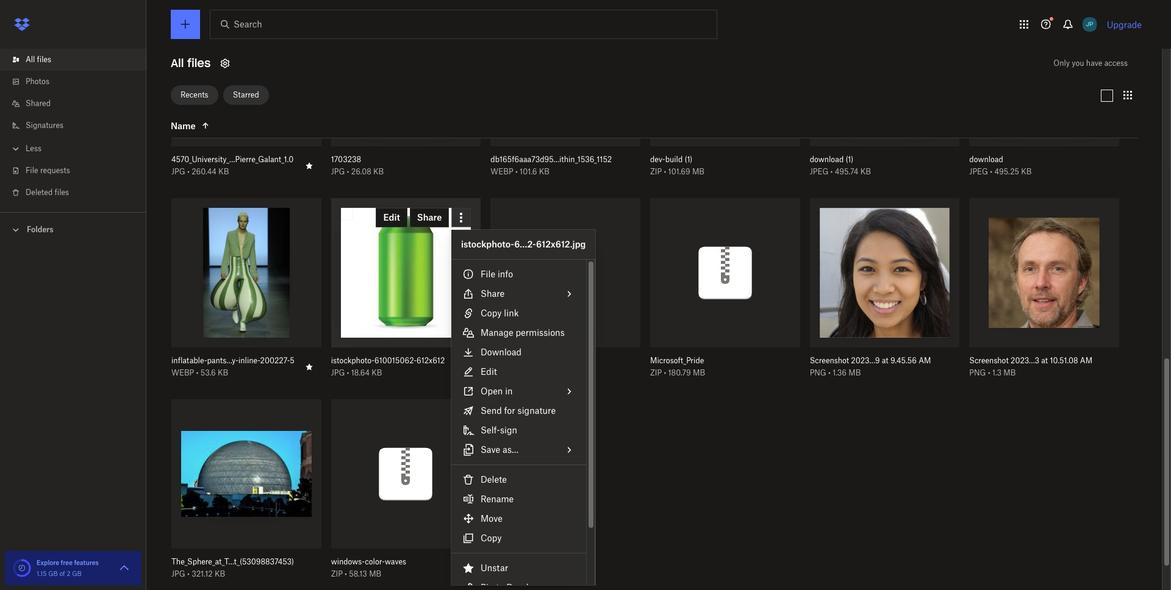 Task type: vqa. For each thing, say whether or not it's contained in the screenshot.
PNG • 1.36 MB's PNG
yes



Task type: locate. For each thing, give the bounding box(es) containing it.
• inside istockphoto-610015062-612x612 jpg • 18.64 kb
[[347, 369, 349, 378]]

am right 9.45.56
[[919, 356, 931, 366]]

0 horizontal spatial am
[[919, 356, 931, 366]]

am inside screenshot 2023…3 at 10.51.08 am png • 1.3 mb
[[1080, 356, 1093, 366]]

am right "10.51.08"
[[1080, 356, 1093, 366]]

quota usage element
[[12, 559, 32, 578]]

zip inside the windows-color-waves zip • 58.13 mb
[[331, 570, 343, 579]]

2 am from the left
[[1080, 356, 1093, 366]]

deleted
[[26, 188, 53, 197]]

• left 495.25
[[990, 167, 993, 176]]

all up recents
[[171, 56, 184, 70]]

at left "10.51.08"
[[1041, 356, 1048, 366]]

file info menu item
[[451, 265, 586, 284]]

kb down the 4570_university_…pierre_galant_1.0
[[218, 167, 229, 176]]

copy inside copy menu item
[[481, 533, 502, 544]]

file inside list
[[26, 166, 38, 175]]

istockphoto- for 610015062-
[[331, 356, 375, 366]]

save as… menu item
[[451, 440, 586, 460]]

webp
[[491, 167, 513, 176], [171, 369, 194, 378]]

file inside menu item
[[481, 269, 495, 279]]

download menu item
[[451, 343, 586, 362]]

kb down the_sphere_at_t…t_(53098837453) button
[[215, 570, 225, 579]]

all files inside all files link
[[26, 55, 51, 64]]

zip • 244.59 mb
[[491, 369, 547, 378]]

istockphoto- inside menu
[[461, 239, 514, 250]]

less
[[26, 144, 42, 153]]

kb inside the inflatable-pants…y-inline-200227-5 webp • 53.6 kb
[[218, 369, 228, 378]]

321.12
[[192, 570, 213, 579]]

am inside "screenshot 2023…9 at 9.45.56 am png • 1.36 mb"
[[919, 356, 931, 366]]

download up 495.25
[[970, 155, 1004, 164]]

(1)
[[685, 155, 693, 164], [846, 155, 854, 164]]

upgrade
[[1107, 19, 1142, 30]]

jpg left the 260.44 in the top left of the page
[[171, 167, 185, 176]]

gb right 2 on the bottom of the page
[[72, 570, 82, 578]]

2 png from the left
[[970, 369, 986, 378]]

istockphoto- up file info
[[461, 239, 514, 250]]

file
[[26, 166, 38, 175], [481, 269, 495, 279]]

jpg down the 1703238
[[331, 167, 345, 176]]

0 horizontal spatial istockphoto-
[[331, 356, 375, 366]]

zip up open in
[[491, 369, 502, 378]]

self-sign menu item
[[451, 421, 586, 440]]

at for 2023…9
[[882, 356, 889, 366]]

0 horizontal spatial png
[[810, 369, 827, 378]]

send for signature
[[481, 406, 556, 416]]

5
[[290, 356, 295, 366]]

1 horizontal spatial webp
[[491, 167, 513, 176]]

download
[[481, 347, 522, 358]]

jpeg left 495.74
[[810, 167, 829, 176]]

0 horizontal spatial webp
[[171, 369, 194, 378]]

1 horizontal spatial istockphoto-
[[461, 239, 514, 250]]

zip
[[650, 167, 662, 176], [491, 369, 502, 378], [650, 369, 662, 378], [331, 570, 343, 579]]

file, microsoft_pride_2.zip row
[[486, 198, 641, 387]]

files inside list item
[[37, 55, 51, 64]]

1 vertical spatial file
[[481, 269, 495, 279]]

53.6
[[201, 369, 216, 378]]

screenshot
[[810, 356, 849, 366], [970, 356, 1009, 366]]

• left 244.59
[[504, 369, 507, 378]]

all files up photos
[[26, 55, 51, 64]]

free
[[61, 559, 73, 567]]

send
[[481, 406, 502, 416]]

all up photos
[[26, 55, 35, 64]]

dev-
[[650, 155, 665, 164]]

1.3
[[993, 369, 1002, 378]]

signatures
[[26, 121, 63, 130]]

0 horizontal spatial download
[[810, 155, 844, 164]]

2023…9
[[851, 356, 880, 366]]

png inside screenshot 2023…3 at 10.51.08 am png • 1.3 mb
[[970, 369, 986, 378]]

• inside file, microsoft_pride_2.zip row
[[504, 369, 507, 378]]

• inside 4570_university_…pierre_galant_1.0 jpg • 260.44 kb
[[187, 167, 190, 176]]

1 horizontal spatial (1)
[[846, 155, 854, 164]]

list containing all files
[[0, 41, 146, 212]]

webp left 101.6 on the top left of the page
[[491, 167, 513, 176]]

2 copy from the top
[[481, 533, 502, 544]]

• left "1.3"
[[988, 369, 991, 378]]

mb down 'color-'
[[369, 570, 381, 579]]

mb inside the windows-color-waves zip • 58.13 mb
[[369, 570, 381, 579]]

png for png • 1.36 mb
[[810, 369, 827, 378]]

(1) right build
[[685, 155, 693, 164]]

• left 58.13
[[345, 570, 347, 579]]

• left 53.6
[[196, 369, 199, 378]]

starred button
[[223, 86, 269, 105]]

(1) up 495.74
[[846, 155, 854, 164]]

copy down move at the bottom left of the page
[[481, 533, 502, 544]]

all
[[26, 55, 35, 64], [171, 56, 184, 70]]

istockphoto-610015062-612x612 jpg • 18.64 kb
[[331, 356, 445, 378]]

jpeg left 495.25
[[970, 167, 988, 176]]

• left "18.64"
[[347, 369, 349, 378]]

0 horizontal spatial all files
[[26, 55, 51, 64]]

1 horizontal spatial file
[[481, 269, 495, 279]]

9.45.56
[[891, 356, 917, 366]]

download inside the download jpeg • 495.25 kb
[[970, 155, 1004, 164]]

0 vertical spatial copy
[[481, 308, 502, 318]]

1 at from the left
[[882, 356, 889, 366]]

mb right 244.59
[[535, 369, 547, 378]]

zip down the windows-
[[331, 570, 343, 579]]

• left 321.12
[[187, 570, 190, 579]]

1 (1) from the left
[[685, 155, 693, 164]]

1 horizontal spatial at
[[1041, 356, 1048, 366]]

less image
[[10, 143, 22, 155]]

2 screenshot from the left
[[970, 356, 1009, 366]]

10.51.08
[[1050, 356, 1078, 366]]

as…
[[503, 445, 519, 455]]

kb down download button
[[1021, 167, 1032, 176]]

1 vertical spatial webp
[[171, 369, 194, 378]]

requests
[[40, 166, 70, 175]]

jpg inside 4570_university_…pierre_galant_1.0 jpg • 260.44 kb
[[171, 167, 185, 176]]

screenshot inside "screenshot 2023…9 at 9.45.56 am png • 1.36 mb"
[[810, 356, 849, 366]]

1 vertical spatial istockphoto-
[[331, 356, 375, 366]]

signature
[[518, 406, 556, 416]]

• inside 1703238 jpg • 26.08 kb
[[347, 167, 349, 176]]

you
[[1072, 59, 1084, 68]]

0 horizontal spatial (1)
[[685, 155, 693, 164]]

screenshot inside screenshot 2023…3 at 10.51.08 am png • 1.3 mb
[[970, 356, 1009, 366]]

png left 1.36
[[810, 369, 827, 378]]

mb right "1.3"
[[1004, 369, 1016, 378]]

png left "1.3"
[[970, 369, 986, 378]]

0 horizontal spatial gb
[[48, 570, 58, 578]]

1703238
[[331, 155, 361, 164]]

png for png • 1.3 mb
[[970, 369, 986, 378]]

zip inside the dev-build (1) zip • 101.69 mb
[[650, 167, 662, 176]]

share menu item
[[451, 284, 586, 304]]

kb right 26.08
[[373, 167, 384, 176]]

mb down "dev-build (1)" button
[[692, 167, 705, 176]]

• left 101.69
[[664, 167, 666, 176]]

2023…3
[[1011, 356, 1040, 366]]

screenshot up 1.36
[[810, 356, 849, 366]]

at inside "screenshot 2023…9 at 9.45.56 am png • 1.36 mb"
[[882, 356, 889, 366]]

share
[[481, 289, 505, 299]]

manage permissions
[[481, 328, 565, 338]]

1 horizontal spatial screenshot
[[970, 356, 1009, 366]]

download jpeg • 495.25 kb
[[970, 155, 1032, 176]]

• inside the dev-build (1) zip • 101.69 mb
[[664, 167, 666, 176]]

1 copy from the top
[[481, 308, 502, 318]]

copy for copy link
[[481, 308, 502, 318]]

1 am from the left
[[919, 356, 931, 366]]

name button
[[171, 119, 273, 133]]

self-
[[481, 425, 500, 436]]

jpg left 321.12
[[171, 570, 185, 579]]

copy link
[[481, 308, 519, 318]]

mb down microsoft_pride button
[[693, 369, 705, 378]]

screenshot up "1.3"
[[970, 356, 1009, 366]]

kb
[[218, 167, 229, 176], [373, 167, 384, 176], [539, 167, 550, 176], [861, 167, 871, 176], [1021, 167, 1032, 176], [218, 369, 228, 378], [372, 369, 382, 378], [215, 570, 225, 579]]

jpg left "18.64"
[[331, 369, 345, 378]]

zip down the dev-
[[650, 167, 662, 176]]

photos
[[26, 77, 49, 86]]

0 vertical spatial webp
[[491, 167, 513, 176]]

1 horizontal spatial gb
[[72, 570, 82, 578]]

mb inside file, microsoft_pride_2.zip row
[[535, 369, 547, 378]]

microsoft_pride zip • 180.79 mb
[[650, 356, 705, 378]]

all files list item
[[0, 49, 146, 71]]

unstar menu item
[[451, 559, 586, 578]]

zip inside row
[[491, 369, 502, 378]]

18.64
[[351, 369, 370, 378]]

istockphoto-
[[461, 239, 514, 250], [331, 356, 375, 366]]

• inside the download jpeg • 495.25 kb
[[990, 167, 993, 176]]

26.08
[[351, 167, 371, 176]]

0 horizontal spatial all
[[26, 55, 35, 64]]

manage permissions menu item
[[451, 323, 586, 343]]

menu item
[[451, 578, 586, 591]]

1 png from the left
[[810, 369, 827, 378]]

file down less
[[26, 166, 38, 175]]

jpg inside 1703238 jpg • 26.08 kb
[[331, 167, 345, 176]]

zip left 180.79
[[650, 369, 662, 378]]

kb down download (1) button
[[861, 167, 871, 176]]

58.13
[[349, 570, 367, 579]]

all files up recents
[[171, 56, 211, 70]]

1 jpeg from the left
[[810, 167, 829, 176]]

2 jpeg from the left
[[970, 167, 988, 176]]

1 horizontal spatial all
[[171, 56, 184, 70]]

all files link
[[10, 49, 146, 71]]

1 download from the left
[[810, 155, 844, 164]]

open in menu item
[[451, 382, 586, 401]]

copy inside copy link menu item
[[481, 308, 502, 318]]

db165f6aaa73d95…ithin_1536_1152 button
[[491, 155, 614, 165]]

file left info
[[481, 269, 495, 279]]

• left 180.79
[[664, 369, 666, 378]]

save
[[481, 445, 500, 455]]

screenshot for 1.3
[[970, 356, 1009, 366]]

0 horizontal spatial screenshot
[[810, 356, 849, 366]]

windows-color-waves zip • 58.13 mb
[[331, 558, 406, 579]]

2 download from the left
[[970, 155, 1004, 164]]

1.36
[[833, 369, 847, 378]]

(1) inside the dev-build (1) zip • 101.69 mb
[[685, 155, 693, 164]]

at
[[882, 356, 889, 366], [1041, 356, 1048, 366]]

screenshot 2023…3 at 10.51.08 am png • 1.3 mb
[[970, 356, 1093, 378]]

all inside list item
[[26, 55, 35, 64]]

2 (1) from the left
[[846, 155, 854, 164]]

edit
[[481, 367, 497, 377]]

1 vertical spatial copy
[[481, 533, 502, 544]]

webp down inflatable-
[[171, 369, 194, 378]]

1703238 jpg • 26.08 kb
[[331, 155, 384, 176]]

101.6
[[520, 167, 537, 176]]

kb inside 'db165f6aaa73d95…ithin_1536_1152 webp • 101.6 kb'
[[539, 167, 550, 176]]

244.59
[[509, 369, 533, 378]]

files up recents
[[187, 56, 211, 70]]

starred
[[233, 91, 259, 100]]

2
[[67, 570, 70, 578]]

• left 495.74
[[831, 167, 833, 176]]

build
[[665, 155, 683, 164]]

• inside microsoft_pride zip • 180.79 mb
[[664, 369, 666, 378]]

• left 1.36
[[829, 369, 831, 378]]

2 at from the left
[[1041, 356, 1048, 366]]

download up 495.74
[[810, 155, 844, 164]]

jpg inside the_sphere_at_t…t_(53098837453) jpg • 321.12 kb
[[171, 570, 185, 579]]

access
[[1105, 59, 1128, 68]]

all files
[[26, 55, 51, 64], [171, 56, 211, 70]]

kb inside istockphoto-610015062-612x612 jpg • 18.64 kb
[[372, 369, 382, 378]]

0 vertical spatial istockphoto-
[[461, 239, 514, 250]]

list
[[0, 41, 146, 212]]

1 horizontal spatial files
[[55, 188, 69, 197]]

png inside "screenshot 2023…9 at 9.45.56 am png • 1.36 mb"
[[810, 369, 827, 378]]

files
[[37, 55, 51, 64], [187, 56, 211, 70], [55, 188, 69, 197]]

• down the 1703238
[[347, 167, 349, 176]]

inline-
[[239, 356, 260, 366]]

link
[[504, 308, 519, 318]]

• left 101.6 on the top left of the page
[[515, 167, 518, 176]]

0 horizontal spatial jpeg
[[810, 167, 829, 176]]

gb left of
[[48, 570, 58, 578]]

610015062-
[[375, 356, 417, 366]]

istockphoto- up "18.64"
[[331, 356, 375, 366]]

files up photos
[[37, 55, 51, 64]]

info
[[498, 269, 513, 279]]

edit menu item
[[451, 362, 586, 382]]

• inside the windows-color-waves zip • 58.13 mb
[[345, 570, 347, 579]]

0 horizontal spatial file
[[26, 166, 38, 175]]

• left the 260.44 in the top left of the page
[[187, 167, 190, 176]]

0 horizontal spatial at
[[882, 356, 889, 366]]

download inside download (1) jpeg • 495.74 kb
[[810, 155, 844, 164]]

menu
[[451, 230, 595, 591]]

rename menu item
[[451, 490, 586, 509]]

kb down pants…y-
[[218, 369, 228, 378]]

png
[[810, 369, 827, 378], [970, 369, 986, 378]]

files right deleted
[[55, 188, 69, 197]]

at inside screenshot 2023…3 at 10.51.08 am png • 1.3 mb
[[1041, 356, 1048, 366]]

4570_university_…pierre_galant_1.0 jpg • 260.44 kb
[[171, 155, 294, 176]]

1 horizontal spatial png
[[970, 369, 986, 378]]

1 screenshot from the left
[[810, 356, 849, 366]]

1 horizontal spatial am
[[1080, 356, 1093, 366]]

• inside 'db165f6aaa73d95…ithin_1536_1152 webp • 101.6 kb'
[[515, 167, 518, 176]]

1 horizontal spatial jpeg
[[970, 167, 988, 176]]

rename
[[481, 494, 514, 505]]

0 horizontal spatial files
[[37, 55, 51, 64]]

mb inside "screenshot 2023…9 at 9.45.56 am png • 1.36 mb"
[[849, 369, 861, 378]]

0 vertical spatial file
[[26, 166, 38, 175]]

deleted files
[[26, 188, 69, 197]]

1 horizontal spatial download
[[970, 155, 1004, 164]]

files inside "link"
[[55, 188, 69, 197]]

files for deleted files "link"
[[55, 188, 69, 197]]

• inside "screenshot 2023…9 at 9.45.56 am png • 1.36 mb"
[[829, 369, 831, 378]]

at left 9.45.56
[[882, 356, 889, 366]]

delete menu item
[[451, 470, 586, 490]]

copy down share
[[481, 308, 502, 318]]

kb down the db165f6aaa73d95…ithin_1536_1152 at top
[[539, 167, 550, 176]]

mb inside microsoft_pride zip • 180.79 mb
[[693, 369, 705, 378]]

file for file requests
[[26, 166, 38, 175]]

kb right "18.64"
[[372, 369, 382, 378]]

download button
[[970, 155, 1093, 165]]

mb right 1.36
[[849, 369, 861, 378]]

istockphoto- inside istockphoto-610015062-612x612 jpg • 18.64 kb
[[331, 356, 375, 366]]



Task type: describe. For each thing, give the bounding box(es) containing it.
waves
[[385, 558, 406, 567]]

kb inside download (1) jpeg • 495.74 kb
[[861, 167, 871, 176]]

zip inside microsoft_pride zip • 180.79 mb
[[650, 369, 662, 378]]

download (1) jpeg • 495.74 kb
[[810, 155, 871, 176]]

6…2-
[[514, 239, 536, 250]]

inflatable-
[[171, 356, 207, 366]]

microsoft_pride
[[650, 356, 704, 366]]

am for screenshot 2023…9 at 9.45.56 am
[[919, 356, 931, 366]]

menu containing istockphoto-6…2-612x612.jpg
[[451, 230, 595, 591]]

at for 2023…3
[[1041, 356, 1048, 366]]

4570_university_…pierre_galant_1.0 button
[[171, 155, 294, 165]]

microsoft_pride button
[[650, 356, 773, 366]]

jpg for 4570_university_…pierre_galant_1.0 jpg • 260.44 kb
[[171, 167, 185, 176]]

612x612
[[417, 356, 445, 366]]

file, windows-color-waves.zip row
[[326, 399, 481, 588]]

db165f6aaa73d95…ithin_1536_1152 webp • 101.6 kb
[[491, 155, 612, 176]]

windows-color-waves button
[[331, 558, 454, 568]]

files for all files link
[[37, 55, 51, 64]]

2 horizontal spatial files
[[187, 56, 211, 70]]

jpeg inside the download jpeg • 495.25 kb
[[970, 167, 988, 176]]

200227-
[[260, 356, 290, 366]]

copy for copy
[[481, 533, 502, 544]]

am for screenshot 2023…3 at 10.51.08 am
[[1080, 356, 1093, 366]]

screenshot for 1.36
[[810, 356, 849, 366]]

jpeg inside download (1) jpeg • 495.74 kb
[[810, 167, 829, 176]]

inflatable-pants…y-inline-200227-5 webp • 53.6 kb
[[171, 356, 295, 378]]

• inside the_sphere_at_t…t_(53098837453) jpg • 321.12 kb
[[187, 570, 190, 579]]

open in
[[481, 386, 513, 397]]

jpg inside istockphoto-610015062-612x612 jpg • 18.64 kb
[[331, 369, 345, 378]]

istockphoto-6…2-612x612.jpg
[[461, 239, 586, 250]]

permissions
[[516, 328, 565, 338]]

delete
[[481, 475, 507, 485]]

screenshot 2023…9 at 9.45.56 am button
[[810, 356, 933, 366]]

101.69
[[668, 167, 690, 176]]

jpg for 1703238 jpg • 26.08 kb
[[331, 167, 345, 176]]

file info
[[481, 269, 513, 279]]

webp inside the inflatable-pants…y-inline-200227-5 webp • 53.6 kb
[[171, 369, 194, 378]]

file, screenshot 2023-11-13 at 10.51.08 am.png row
[[965, 198, 1119, 387]]

dev-build (1) zip • 101.69 mb
[[650, 155, 705, 176]]

self-sign
[[481, 425, 517, 436]]

file requests
[[26, 166, 70, 175]]

file, istockphoto-610015062-612x612.jpg row
[[326, 198, 481, 387]]

deleted files link
[[10, 182, 146, 204]]

file, screenshot 2023-10-19 at 9.45.56 am.png row
[[805, 198, 960, 387]]

pants…y-
[[207, 356, 239, 366]]

download (1) button
[[810, 155, 933, 165]]

folders
[[27, 225, 53, 234]]

dropbox image
[[10, 12, 34, 37]]

signatures link
[[10, 115, 146, 137]]

jpg for the_sphere_at_t…t_(53098837453) jpg • 321.12 kb
[[171, 570, 185, 579]]

file for file info
[[481, 269, 495, 279]]

kb inside the_sphere_at_t…t_(53098837453) jpg • 321.12 kb
[[215, 570, 225, 579]]

file, inflatable-pants-today-inline-200227-5.webp row
[[167, 198, 321, 387]]

db165f6aaa73d95…ithin_1536_1152
[[491, 155, 612, 164]]

unstar
[[481, 563, 508, 573]]

shared
[[26, 99, 51, 108]]

screenshot 2023…9 at 9.45.56 am png • 1.36 mb
[[810, 356, 931, 378]]

folders button
[[0, 220, 146, 239]]

• inside the inflatable-pants…y-inline-200227-5 webp • 53.6 kb
[[196, 369, 199, 378]]

download for •
[[970, 155, 1004, 164]]

move menu item
[[451, 509, 586, 529]]

2 gb from the left
[[72, 570, 82, 578]]

only
[[1054, 59, 1070, 68]]

(1) inside download (1) jpeg • 495.74 kb
[[846, 155, 854, 164]]

download for jpeg
[[810, 155, 844, 164]]

the_sphere_at_t…t_(53098837453) button
[[171, 558, 294, 568]]

mb inside the dev-build (1) zip • 101.69 mb
[[692, 167, 705, 176]]

kb inside 4570_university_…pierre_galant_1.0 jpg • 260.44 kb
[[218, 167, 229, 176]]

features
[[74, 559, 99, 567]]

the_sphere_at_t…t_(53098837453) jpg • 321.12 kb
[[171, 558, 294, 579]]

explore
[[37, 559, 59, 567]]

1 gb from the left
[[48, 570, 58, 578]]

upgrade link
[[1107, 19, 1142, 30]]

180.79
[[668, 369, 691, 378]]

only you have access
[[1054, 59, 1128, 68]]

inflatable-pants…y-inline-200227-5 button
[[171, 356, 295, 366]]

in
[[505, 386, 513, 397]]

of
[[59, 570, 65, 578]]

file, microsoft_pride.zip row
[[645, 198, 800, 387]]

move
[[481, 514, 503, 524]]

istockphoto- for 6…2-
[[461, 239, 514, 250]]

name
[[171, 120, 196, 131]]

have
[[1086, 59, 1103, 68]]

4570_university_…pierre_galant_1.0
[[171, 155, 294, 164]]

windows-
[[331, 558, 365, 567]]

istockphoto-610015062-612x612 button
[[331, 356, 454, 366]]

color-
[[365, 558, 385, 567]]

1703238 button
[[331, 155, 454, 165]]

shared link
[[10, 93, 146, 115]]

kb inside 1703238 jpg • 26.08 kb
[[373, 167, 384, 176]]

260.44
[[192, 167, 216, 176]]

screenshot 2023…3 at 10.51.08 am button
[[970, 356, 1093, 366]]

1.15
[[37, 570, 47, 578]]

explore free features 1.15 gb of 2 gb
[[37, 559, 99, 578]]

open
[[481, 386, 503, 397]]

dev-build (1) button
[[650, 155, 773, 165]]

sign
[[500, 425, 517, 436]]

send for signature menu item
[[451, 401, 586, 421]]

save as…
[[481, 445, 519, 455]]

file, the_sphere_at_the_venetian_resort_(53098837453).jpg row
[[167, 399, 321, 588]]

• inside download (1) jpeg • 495.74 kb
[[831, 167, 833, 176]]

copy menu item
[[451, 529, 586, 548]]

copy link menu item
[[451, 304, 586, 323]]

mb inside screenshot 2023…3 at 10.51.08 am png • 1.3 mb
[[1004, 369, 1016, 378]]

• inside screenshot 2023…3 at 10.51.08 am png • 1.3 mb
[[988, 369, 991, 378]]

1 horizontal spatial all files
[[171, 56, 211, 70]]

manage
[[481, 328, 513, 338]]

the_sphere_at_t…t_(53098837453)
[[171, 558, 294, 567]]

kb inside the download jpeg • 495.25 kb
[[1021, 167, 1032, 176]]

webp inside 'db165f6aaa73d95…ithin_1536_1152 webp • 101.6 kb'
[[491, 167, 513, 176]]

495.25
[[995, 167, 1019, 176]]



